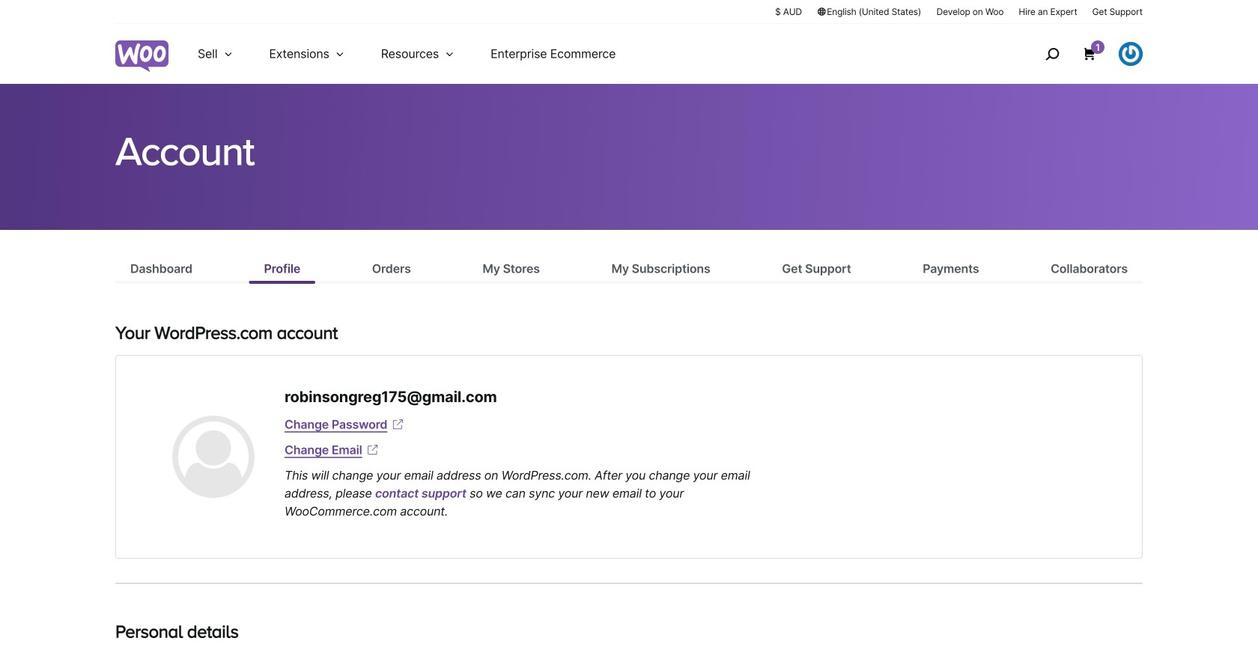 Task type: describe. For each thing, give the bounding box(es) containing it.
service navigation menu element
[[1014, 30, 1144, 78]]

external link image
[[391, 417, 406, 432]]

open account menu image
[[1120, 42, 1144, 66]]



Task type: locate. For each thing, give the bounding box(es) containing it.
gravatar image image
[[172, 416, 255, 498]]

external link image
[[365, 443, 380, 458]]

search image
[[1041, 42, 1065, 66]]



